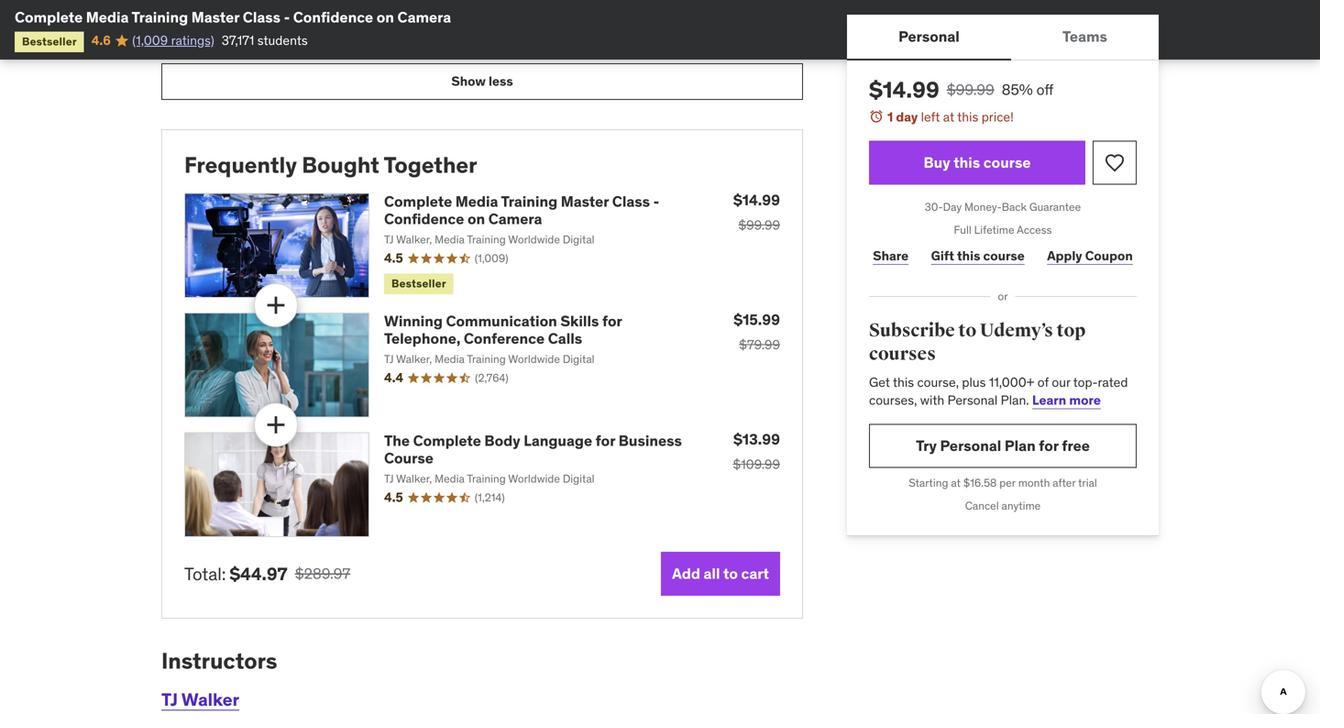 Task type: describe. For each thing, give the bounding box(es) containing it.
the complete body language for business course link
[[384, 431, 682, 468]]

together
[[384, 151, 477, 179]]

complete for complete media training master class - confidence on camera
[[15, 8, 83, 27]]

communication
[[446, 312, 557, 331]]

tab list containing personal
[[847, 15, 1159, 61]]

(1,009
[[132, 32, 168, 49]]

1009 reviews element
[[475, 251, 508, 266]]

1 vertical spatial bestseller
[[392, 276, 446, 291]]

(1,214)
[[475, 491, 505, 505]]

course for gift this course
[[983, 247, 1025, 264]]

this for buy
[[954, 153, 980, 172]]

$15.99
[[734, 310, 780, 329]]

after
[[1053, 476, 1076, 490]]

all
[[704, 564, 720, 583]]

free
[[1062, 436, 1090, 455]]

a-
[[256, 5, 272, 23]]

learn
[[1032, 392, 1067, 408]]

(1,009)
[[475, 251, 508, 266]]

media inside winning communication skills for telephone, conference calls tj walker, media training worldwide digital
[[435, 352, 465, 366]]

winning communication skills for telephone, conference calls link
[[384, 312, 622, 348]]

complete for complete media training master class - confidence on camera tj walker, media training worldwide digital
[[384, 192, 452, 211]]

30-day money-back guarantee full lifetime access
[[925, 200, 1081, 237]]

ha!
[[272, 5, 295, 23]]

public
[[227, 0, 272, 6]]

ratings)
[[171, 32, 214, 49]]

plan.
[[1001, 392, 1029, 408]]

off
[[1037, 80, 1054, 99]]

time
[[372, 0, 406, 6]]

tj inside the complete body language for business course tj walker, media training worldwide digital
[[384, 472, 394, 486]]

course,
[[917, 374, 959, 390]]

0 vertical spatial at
[[943, 109, 955, 125]]

30-
[[925, 200, 943, 214]]

show
[[451, 73, 486, 89]]

confidence for complete media training master class - confidence on camera tj walker, media training worldwide digital
[[384, 210, 464, 229]]

cart
[[741, 564, 769, 583]]

complete inside the complete body language for business course tj walker, media training worldwide digital
[[413, 431, 481, 450]]

$16.58
[[963, 476, 997, 490]]

4.5 for complete media training master class - confidence on camera
[[384, 250, 403, 267]]

calls
[[548, 329, 582, 348]]

of for 11,000+
[[1038, 374, 1049, 390]]

plan
[[1005, 436, 1036, 455]]

month
[[1018, 476, 1050, 490]]

camera for complete media training master class - confidence on camera
[[397, 8, 451, 27]]

try personal plan for free
[[916, 436, 1090, 455]]

day
[[943, 200, 962, 214]]

(2,764)
[[475, 371, 509, 385]]

the inside "public speaking in a time of distraction: the a-ha! method 6.5 total hours"
[[227, 5, 253, 23]]

get
[[869, 374, 890, 390]]

less
[[489, 73, 513, 89]]

hours
[[288, 31, 323, 47]]

or
[[998, 289, 1008, 304]]

complete media training master class - confidence on camera link
[[384, 192, 659, 229]]

guarantee
[[1030, 200, 1081, 214]]

1214 reviews element
[[475, 490, 505, 506]]

digital for for
[[563, 352, 595, 366]]

$14.99 $99.99
[[733, 191, 780, 233]]

personal inside "personal" 'button'
[[899, 27, 960, 46]]

tj walker link
[[161, 688, 239, 710]]

0 horizontal spatial bestseller
[[22, 34, 77, 49]]

udemy's
[[980, 320, 1053, 342]]

tj walker
[[161, 688, 239, 710]]

show less button
[[161, 63, 803, 100]]

camera for complete media training master class - confidence on camera tj walker, media training worldwide digital
[[488, 210, 542, 229]]

add
[[672, 564, 700, 583]]

students
[[257, 32, 308, 49]]

$44.97
[[230, 563, 288, 585]]

$79.99
[[739, 337, 780, 353]]

body
[[484, 431, 520, 450]]

personal inside get this course, plus 11,000+ of our top-rated courses, with personal plan.
[[948, 392, 998, 408]]

$15.99 $79.99
[[734, 310, 780, 353]]

4.6
[[91, 32, 111, 49]]

try personal plan for free link
[[869, 424, 1137, 468]]

our
[[1052, 374, 1071, 390]]

more
[[1069, 392, 1101, 408]]

alarm image
[[869, 109, 884, 124]]

class for complete media training master class - confidence on camera
[[243, 8, 281, 27]]

gift this course
[[931, 247, 1025, 264]]

conference
[[464, 329, 545, 348]]

digital inside the complete media training master class - confidence on camera tj walker, media training worldwide digital
[[563, 232, 595, 247]]

teams
[[1063, 27, 1108, 46]]

distraction:
[[427, 0, 509, 6]]

a
[[361, 0, 369, 6]]

apply
[[1047, 247, 1083, 264]]

$99.99 for $14.99 $99.99 85% off
[[947, 80, 995, 99]]

gift
[[931, 247, 954, 264]]

gift this course link
[[927, 238, 1029, 274]]

personal button
[[847, 15, 1011, 59]]

starting at $16.58 per month after trial cancel anytime
[[909, 476, 1097, 513]]

- for complete media training master class - confidence on camera tj walker, media training worldwide digital
[[653, 192, 659, 211]]

walker, inside the complete media training master class - confidence on camera tj walker, media training worldwide digital
[[396, 232, 432, 247]]

$13.99 $109.99
[[733, 430, 780, 473]]

add all to cart
[[672, 564, 769, 583]]

$14.99 for $14.99 $99.99
[[733, 191, 780, 210]]

4.4
[[384, 370, 404, 386]]

$14.99 for $14.99 $99.99 85% off
[[869, 76, 940, 104]]

course for buy this course
[[984, 153, 1031, 172]]

$289.97
[[295, 564, 350, 583]]

master for complete media training master class - confidence on camera
[[191, 8, 239, 27]]

(1,009 ratings)
[[132, 32, 214, 49]]

the complete body language for business course tj walker, media training worldwide digital
[[384, 431, 682, 486]]

walker, for the
[[396, 472, 432, 486]]

confidence for complete media training master class - confidence on camera
[[293, 8, 373, 27]]

for for winning communication skills for telephone, conference calls tj walker, media training worldwide digital
[[602, 312, 622, 331]]

full
[[954, 223, 972, 237]]

winning communication skills for telephone, conference calls tj walker, media training worldwide digital
[[384, 312, 622, 366]]



Task type: vqa. For each thing, say whether or not it's contained in the screenshot.
Azərbaycan's xsmall image
no



Task type: locate. For each thing, give the bounding box(es) containing it.
walker, for winning
[[396, 352, 432, 366]]

the down 4.4
[[384, 431, 410, 450]]

this for gift
[[957, 247, 981, 264]]

1 horizontal spatial the
[[384, 431, 410, 450]]

0 vertical spatial of
[[410, 0, 424, 6]]

4.5
[[384, 250, 403, 267], [384, 489, 403, 506]]

0 horizontal spatial class
[[243, 8, 281, 27]]

1 vertical spatial course
[[983, 247, 1025, 264]]

personal inside try personal plan for free link
[[940, 436, 1002, 455]]

total: $44.97 $289.97
[[184, 563, 350, 585]]

2 vertical spatial personal
[[940, 436, 1002, 455]]

0 vertical spatial -
[[284, 8, 290, 27]]

worldwide for body
[[508, 472, 560, 486]]

digital for language
[[563, 472, 595, 486]]

share
[[873, 247, 909, 264]]

access
[[1017, 223, 1052, 237]]

4.5 down course
[[384, 489, 403, 506]]

of for time
[[410, 0, 424, 6]]

0 vertical spatial course
[[984, 153, 1031, 172]]

complete
[[15, 8, 83, 27], [384, 192, 452, 211], [413, 431, 481, 450]]

class inside the complete media training master class - confidence on camera tj walker, media training worldwide digital
[[612, 192, 650, 211]]

walker, down course
[[396, 472, 432, 486]]

1 vertical spatial -
[[653, 192, 659, 211]]

1 horizontal spatial class
[[612, 192, 650, 211]]

tj
[[384, 232, 394, 247], [384, 352, 394, 366], [384, 472, 394, 486], [161, 688, 178, 710]]

worldwide for skills
[[508, 352, 560, 366]]

2 course from the top
[[983, 247, 1025, 264]]

0 horizontal spatial -
[[284, 8, 290, 27]]

2 vertical spatial complete
[[413, 431, 481, 450]]

class for complete media training master class - confidence on camera tj walker, media training worldwide digital
[[612, 192, 650, 211]]

apply coupon
[[1047, 247, 1133, 264]]

confidence inside the complete media training master class - confidence on camera tj walker, media training worldwide digital
[[384, 210, 464, 229]]

0 vertical spatial to
[[959, 320, 977, 342]]

personal down plus
[[948, 392, 998, 408]]

personal up $14.99 $99.99 85% off
[[899, 27, 960, 46]]

language
[[524, 431, 592, 450]]

camera up (1,009)
[[488, 210, 542, 229]]

0 vertical spatial walker,
[[396, 232, 432, 247]]

- for complete media training master class - confidence on camera
[[284, 8, 290, 27]]

telephone,
[[384, 329, 461, 348]]

of
[[410, 0, 424, 6], [1038, 374, 1049, 390]]

1 digital from the top
[[563, 232, 595, 247]]

2 digital from the top
[[563, 352, 595, 366]]

0 horizontal spatial to
[[723, 564, 738, 583]]

3 digital from the top
[[563, 472, 595, 486]]

show less
[[451, 73, 513, 89]]

top
[[1057, 320, 1086, 342]]

0 vertical spatial 4.5
[[384, 250, 403, 267]]

to
[[959, 320, 977, 342], [723, 564, 738, 583]]

at left $16.58
[[951, 476, 961, 490]]

wishlist image
[[1104, 152, 1126, 174]]

0 vertical spatial digital
[[563, 232, 595, 247]]

2 vertical spatial digital
[[563, 472, 595, 486]]

1 vertical spatial digital
[[563, 352, 595, 366]]

for left business
[[596, 431, 615, 450]]

$99.99 inside $14.99 $99.99
[[739, 217, 780, 233]]

0 vertical spatial camera
[[397, 8, 451, 27]]

on
[[377, 8, 394, 27], [468, 210, 485, 229]]

1 day left at this price!
[[888, 109, 1014, 125]]

walker, inside the complete body language for business course tj walker, media training worldwide digital
[[396, 472, 432, 486]]

learn more link
[[1032, 392, 1101, 408]]

to right all
[[723, 564, 738, 583]]

day
[[896, 109, 918, 125]]

1 horizontal spatial confidence
[[384, 210, 464, 229]]

money-
[[965, 200, 1002, 214]]

this for get
[[893, 374, 914, 390]]

- inside the complete media training master class - confidence on camera tj walker, media training worldwide digital
[[653, 192, 659, 211]]

anytime
[[1002, 499, 1041, 513]]

1 vertical spatial on
[[468, 210, 485, 229]]

0 horizontal spatial $99.99
[[739, 217, 780, 233]]

bestseller left '4.6'
[[22, 34, 77, 49]]

on for complete media training master class - confidence on camera tj walker, media training worldwide digital
[[468, 210, 485, 229]]

1 horizontal spatial -
[[653, 192, 659, 211]]

1 horizontal spatial bestseller
[[392, 276, 446, 291]]

bought
[[302, 151, 379, 179]]

for right skills
[[602, 312, 622, 331]]

at
[[943, 109, 955, 125], [951, 476, 961, 490]]

1
[[888, 109, 893, 125]]

courses,
[[869, 392, 917, 408]]

digital inside the complete body language for business course tj walker, media training worldwide digital
[[563, 472, 595, 486]]

at inside starting at $16.58 per month after trial cancel anytime
[[951, 476, 961, 490]]

0 vertical spatial personal
[[899, 27, 960, 46]]

0 vertical spatial $99.99
[[947, 80, 995, 99]]

cancel
[[965, 499, 999, 513]]

on inside the complete media training master class - confidence on camera tj walker, media training worldwide digital
[[468, 210, 485, 229]]

$13.99
[[734, 430, 780, 449]]

the inside the complete body language for business course tj walker, media training worldwide digital
[[384, 431, 410, 450]]

0 vertical spatial bestseller
[[22, 34, 77, 49]]

1 vertical spatial class
[[612, 192, 650, 211]]

1 horizontal spatial on
[[468, 210, 485, 229]]

this inside get this course, plus 11,000+ of our top-rated courses, with personal plan.
[[893, 374, 914, 390]]

total
[[257, 31, 285, 47]]

1 vertical spatial personal
[[948, 392, 998, 408]]

tj left walker
[[161, 688, 178, 710]]

at right left
[[943, 109, 955, 125]]

0 horizontal spatial of
[[410, 0, 424, 6]]

$99.99 inside $14.99 $99.99 85% off
[[947, 80, 995, 99]]

1 horizontal spatial of
[[1038, 374, 1049, 390]]

-
[[284, 8, 290, 27], [653, 192, 659, 211]]

11,000+
[[989, 374, 1035, 390]]

lifetime
[[974, 223, 1015, 237]]

2 vertical spatial worldwide
[[508, 472, 560, 486]]

subscribe to udemy's top courses
[[869, 320, 1086, 366]]

worldwide down 'complete media training master class - confidence on camera' link
[[508, 232, 560, 247]]

0 horizontal spatial camera
[[397, 8, 451, 27]]

0 vertical spatial complete
[[15, 8, 83, 27]]

speaking
[[275, 0, 341, 6]]

this right the "buy"
[[954, 153, 980, 172]]

1 vertical spatial at
[[951, 476, 961, 490]]

worldwide down the complete body language for business course link
[[508, 472, 560, 486]]

on down time
[[377, 8, 394, 27]]

for
[[602, 312, 622, 331], [596, 431, 615, 450], [1039, 436, 1059, 455]]

of inside get this course, plus 11,000+ of our top-rated courses, with personal plan.
[[1038, 374, 1049, 390]]

coupon
[[1085, 247, 1133, 264]]

2 worldwide from the top
[[508, 352, 560, 366]]

complete inside the complete media training master class - confidence on camera tj walker, media training worldwide digital
[[384, 192, 452, 211]]

tab list
[[847, 15, 1159, 61]]

with
[[920, 392, 945, 408]]

1 horizontal spatial $99.99
[[947, 80, 995, 99]]

course up back
[[984, 153, 1031, 172]]

buy this course
[[924, 153, 1031, 172]]

master inside the complete media training master class - confidence on camera tj walker, media training worldwide digital
[[561, 192, 609, 211]]

3 walker, from the top
[[396, 472, 432, 486]]

1 horizontal spatial camera
[[488, 210, 542, 229]]

walker,
[[396, 232, 432, 247], [396, 352, 432, 366], [396, 472, 432, 486]]

camera inside the complete media training master class - confidence on camera tj walker, media training worldwide digital
[[488, 210, 542, 229]]

the left a-
[[227, 5, 253, 23]]

of right time
[[410, 0, 424, 6]]

37,171 students
[[222, 32, 308, 49]]

training inside the complete body language for business course tj walker, media training worldwide digital
[[467, 472, 506, 486]]

2764 reviews element
[[475, 371, 509, 386]]

tj inside the complete media training master class - confidence on camera tj walker, media training worldwide digital
[[384, 232, 394, 247]]

walker, down the telephone,
[[396, 352, 432, 366]]

for inside the complete body language for business course tj walker, media training worldwide digital
[[596, 431, 615, 450]]

starting
[[909, 476, 948, 490]]

2 vertical spatial walker,
[[396, 472, 432, 486]]

digital inside winning communication skills for telephone, conference calls tj walker, media training worldwide digital
[[563, 352, 595, 366]]

frequently
[[184, 151, 297, 179]]

rated
[[1098, 374, 1128, 390]]

to inside subscribe to udemy's top courses
[[959, 320, 977, 342]]

1 vertical spatial master
[[561, 192, 609, 211]]

0 vertical spatial worldwide
[[508, 232, 560, 247]]

1 4.5 from the top
[[384, 250, 403, 267]]

master for complete media training master class - confidence on camera tj walker, media training worldwide digital
[[561, 192, 609, 211]]

4.5 for the complete body language for business course
[[384, 489, 403, 506]]

course
[[384, 449, 434, 468]]

media inside the complete body language for business course tj walker, media training worldwide digital
[[435, 472, 465, 486]]

1 vertical spatial the
[[384, 431, 410, 450]]

1 horizontal spatial $14.99
[[869, 76, 940, 104]]

tj down course
[[384, 472, 394, 486]]

walker, inside winning communication skills for telephone, conference calls tj walker, media training worldwide digital
[[396, 352, 432, 366]]

1 vertical spatial worldwide
[[508, 352, 560, 366]]

4.5 up winning
[[384, 250, 403, 267]]

0 horizontal spatial master
[[191, 8, 239, 27]]

public speaking in a time of distraction: the a-ha! method 6.5 total hours
[[227, 0, 509, 47]]

this up courses,
[[893, 374, 914, 390]]

2 4.5 from the top
[[384, 489, 403, 506]]

confidence down together
[[384, 210, 464, 229]]

skills
[[561, 312, 599, 331]]

method
[[298, 5, 352, 23]]

for inside winning communication skills for telephone, conference calls tj walker, media training worldwide digital
[[602, 312, 622, 331]]

personal up $16.58
[[940, 436, 1002, 455]]

1 horizontal spatial to
[[959, 320, 977, 342]]

$99.99 for $14.99 $99.99
[[739, 217, 780, 233]]

1 vertical spatial walker,
[[396, 352, 432, 366]]

this right gift
[[957, 247, 981, 264]]

worldwide inside winning communication skills for telephone, conference calls tj walker, media training worldwide digital
[[508, 352, 560, 366]]

walker
[[181, 688, 239, 710]]

personal
[[899, 27, 960, 46], [948, 392, 998, 408], [940, 436, 1002, 455]]

worldwide down conference
[[508, 352, 560, 366]]

the
[[227, 5, 253, 23], [384, 431, 410, 450]]

0 horizontal spatial $14.99
[[733, 191, 780, 210]]

0 horizontal spatial on
[[377, 8, 394, 27]]

6.5
[[235, 31, 254, 47]]

tj up winning
[[384, 232, 394, 247]]

complete media training master class - confidence on camera
[[15, 8, 451, 27]]

of left our
[[1038, 374, 1049, 390]]

worldwide
[[508, 232, 560, 247], [508, 352, 560, 366], [508, 472, 560, 486]]

of inside "public speaking in a time of distraction: the a-ha! method 6.5 total hours"
[[410, 0, 424, 6]]

camera down time
[[397, 8, 451, 27]]

subscribe
[[869, 320, 955, 342]]

complete media training master class - confidence on camera tj walker, media training worldwide digital
[[384, 192, 659, 247]]

0 vertical spatial $14.99
[[869, 76, 940, 104]]

1 vertical spatial $14.99
[[733, 191, 780, 210]]

0 vertical spatial master
[[191, 8, 239, 27]]

training inside winning communication skills for telephone, conference calls tj walker, media training worldwide digital
[[467, 352, 506, 366]]

digital down calls
[[563, 352, 595, 366]]

1 vertical spatial complete
[[384, 192, 452, 211]]

this down $14.99 $99.99 85% off
[[957, 109, 979, 125]]

on for complete media training master class - confidence on camera
[[377, 8, 394, 27]]

0 horizontal spatial confidence
[[293, 8, 373, 27]]

top-
[[1073, 374, 1098, 390]]

public speaking in a time of distraction: the a-ha! method link
[[227, 0, 515, 23]]

1 vertical spatial $99.99
[[739, 217, 780, 233]]

1 vertical spatial of
[[1038, 374, 1049, 390]]

$14.99 $99.99 85% off
[[869, 76, 1054, 104]]

$99.99
[[947, 80, 995, 99], [739, 217, 780, 233]]

buy
[[924, 153, 951, 172]]

1 vertical spatial to
[[723, 564, 738, 583]]

total:
[[184, 563, 226, 585]]

2 walker, from the top
[[396, 352, 432, 366]]

bestseller up winning
[[392, 276, 446, 291]]

1 horizontal spatial master
[[561, 192, 609, 211]]

to left udemy's at the right top
[[959, 320, 977, 342]]

1 course from the top
[[984, 153, 1031, 172]]

course down lifetime
[[983, 247, 1025, 264]]

add all to cart button
[[661, 552, 780, 596]]

tj up 4.4
[[384, 352, 394, 366]]

trial
[[1078, 476, 1097, 490]]

for for try personal plan for free
[[1039, 436, 1059, 455]]

in
[[345, 0, 358, 6]]

camera
[[397, 8, 451, 27], [488, 210, 542, 229]]

0 vertical spatial the
[[227, 5, 253, 23]]

get this course, plus 11,000+ of our top-rated courses, with personal plan.
[[869, 374, 1128, 408]]

this inside "button"
[[954, 153, 980, 172]]

0 vertical spatial confidence
[[293, 8, 373, 27]]

$109.99
[[733, 456, 780, 473]]

0 vertical spatial class
[[243, 8, 281, 27]]

1 vertical spatial confidence
[[384, 210, 464, 229]]

0 vertical spatial on
[[377, 8, 394, 27]]

course inside "button"
[[984, 153, 1031, 172]]

digital down 'language'
[[563, 472, 595, 486]]

digital down 'complete media training master class - confidence on camera' link
[[563, 232, 595, 247]]

confidence down in
[[293, 8, 373, 27]]

training
[[132, 8, 188, 27], [501, 192, 558, 211], [467, 232, 506, 247], [467, 352, 506, 366], [467, 472, 506, 486]]

1 vertical spatial 4.5
[[384, 489, 403, 506]]

3 worldwide from the top
[[508, 472, 560, 486]]

1 vertical spatial camera
[[488, 210, 542, 229]]

on up (1,009)
[[468, 210, 485, 229]]

bestseller
[[22, 34, 77, 49], [392, 276, 446, 291]]

0 horizontal spatial the
[[227, 5, 253, 23]]

buy this course button
[[869, 141, 1086, 185]]

1 walker, from the top
[[396, 232, 432, 247]]

worldwide inside the complete body language for business course tj walker, media training worldwide digital
[[508, 472, 560, 486]]

try
[[916, 436, 937, 455]]

1 worldwide from the top
[[508, 232, 560, 247]]

tj inside winning communication skills for telephone, conference calls tj walker, media training worldwide digital
[[384, 352, 394, 366]]

walker, down together
[[396, 232, 432, 247]]

to inside "button"
[[723, 564, 738, 583]]

worldwide inside the complete media training master class - confidence on camera tj walker, media training worldwide digital
[[508, 232, 560, 247]]

for left free at bottom right
[[1039, 436, 1059, 455]]

left
[[921, 109, 940, 125]]

plus
[[962, 374, 986, 390]]



